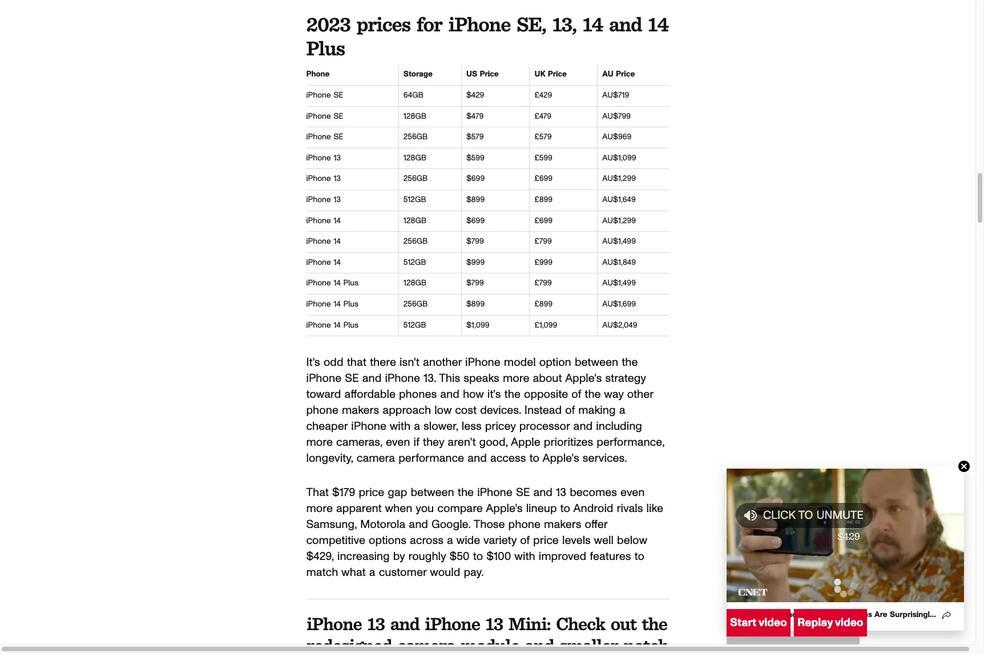 Task type: describe. For each thing, give the bounding box(es) containing it.
gap
[[388, 487, 407, 499]]

a up including at the bottom of page
[[619, 405, 626, 416]]

0 horizontal spatial price
[[359, 487, 384, 499]]

iphone se for 64gb
[[306, 91, 343, 99]]

there
[[370, 357, 396, 368]]

$429
[[467, 91, 484, 99]]

more inside that $179 price gap between the iphone se and 13 becomes even more apparent when you compare apple's lineup to android rivals like samsung, motorola and google. those phone makers offer competitive options across a wide variety of price levels well below $429, increasing by roughly $50 to $100 with improved features to match what a customer would pay.
[[306, 503, 333, 515]]

it's
[[306, 357, 320, 368]]

strategy
[[606, 373, 646, 384]]

128gb for $799
[[404, 280, 427, 287]]

video for start video
[[759, 617, 787, 629]]

iphone 14 for 256gb
[[306, 238, 341, 246]]

and up lineup
[[534, 487, 553, 499]]

click to unmute
[[764, 510, 864, 521]]

iphone 13 for 512gb
[[306, 196, 341, 204]]

out
[[611, 613, 637, 635]]

options
[[369, 535, 407, 547]]

$699 for 256gb
[[467, 175, 485, 183]]

with inside "it's odd that there isn't another iphone model option between the iphone se and iphone 13. this speaks more about apple's strategy toward affordable phones and how it's the opposite of the way other phone makers approach low cost devices. instead of making a cheaper iphone with a slower, less pricey processor and including more cameras, even if they aren't good, apple prioritizes performance, longevity, camera performance and access to apple's services."
[[390, 421, 411, 432]]

$899 for 512gb
[[467, 196, 485, 204]]

prices
[[357, 12, 411, 37]]

cameras,
[[336, 437, 383, 448]]

notch
[[624, 635, 668, 653]]

£899 for au$1,649
[[535, 196, 553, 204]]

the inside that $179 price gap between the iphone se and 13 becomes even more apparent when you compare apple's lineup to android rivals like samsung, motorola and google. those phone makers offer competitive options across a wide variety of price levels well below $429, increasing by roughly $50 to $100 with improved features to match what a customer would pay.
[[458, 487, 474, 499]]

2023
[[306, 12, 351, 37]]

video for replay video
[[835, 617, 864, 629]]

it's odd that there isn't another iphone model option between the iphone se and iphone 13. this speaks more about apple's strategy toward affordable phones and how it's the opposite of the way other phone makers approach low cost devices. instead of making a cheaper iphone with a slower, less pricey processor and including more cameras, even if they aren't good, apple prioritizes performance, longevity, camera performance and access to apple's services.
[[306, 357, 665, 464]]

levels
[[562, 535, 591, 547]]

and down making
[[574, 421, 593, 432]]

replay
[[798, 617, 833, 629]]

au$1,649
[[603, 196, 636, 204]]

even inside that $179 price gap between the iphone se and 13 becomes even more apparent when you compare apple's lineup to android rivals like samsung, motorola and google. those phone makers offer competitive options across a wide variety of price levels well below $429, increasing by roughly $50 to $100 with improved features to match what a customer would pay.
[[621, 487, 645, 499]]

google.
[[432, 519, 471, 531]]

au$1,499 for 256gb
[[603, 238, 636, 246]]

replay video button
[[794, 609, 867, 637]]

$799 for 256gb
[[467, 238, 484, 246]]

surprisingly
[[890, 611, 934, 619]]

£1,099
[[535, 321, 558, 329]]

au$969
[[603, 133, 632, 141]]

services.
[[583, 453, 627, 464]]

$799 for 128gb
[[467, 280, 484, 287]]

that $179 price gap between the iphone se and 13 becomes even more apparent when you compare apple's lineup to android rivals like samsung, motorola and google. those phone makers offer competitive options across a wide variety of price levels well below $429, increasing by roughly $50 to $100 with improved features to match what a customer would pay.
[[306, 487, 664, 579]]

the up strategy
[[622, 357, 638, 368]]

smaller
[[559, 635, 618, 653]]

au$1,849
[[603, 259, 636, 267]]

becomes
[[570, 487, 617, 499]]

the up making
[[585, 389, 601, 400]]

$699 for 128gb
[[467, 217, 485, 225]]

512gb for $899
[[404, 196, 426, 204]]

0 vertical spatial of
[[572, 389, 581, 400]]

£799 for 128gb
[[535, 280, 552, 287]]

start video
[[730, 617, 787, 629]]

iphone 14 plus for 512gb
[[306, 321, 359, 329]]

to right click
[[799, 510, 813, 521]]

storage
[[404, 71, 433, 79]]

price for uk price
[[548, 71, 567, 79]]

affordable
[[345, 389, 396, 400]]

phone
[[306, 71, 330, 79]]

module
[[461, 635, 519, 653]]

256gb for $699
[[404, 175, 428, 183]]

au$1,099
[[603, 154, 637, 162]]

low
[[435, 405, 452, 416]]

below
[[617, 535, 647, 547]]

camera inside the iphone 13 and iphone 13 mini: check out the redesigned camera module and smaller notch
[[397, 635, 455, 653]]

match
[[306, 567, 338, 579]]

makers inside that $179 price gap between the iphone se and 13 becomes even more apparent when you compare apple's lineup to android rivals like samsung, motorola and google. those phone makers offer competitive options across a wide variety of price levels well below $429, increasing by roughly $50 to $100 with improved features to match what a customer would pay.
[[544, 519, 582, 531]]

toward
[[306, 389, 341, 400]]

improved
[[539, 551, 587, 563]]

a up if
[[414, 421, 420, 432]]

features
[[590, 551, 631, 563]]

offer
[[585, 519, 608, 531]]

iphone inside '2023 prices for iphone se, 13, 14 and 14 plus'
[[449, 12, 511, 37]]

128gb for $699
[[404, 217, 427, 225]]

vs.
[[768, 611, 778, 619]]

and down aren't
[[468, 453, 487, 464]]

13,
[[552, 12, 577, 37]]

se inside that $179 price gap between the iphone se and 13 becomes even more apparent when you compare apple's lineup to android rivals like samsung, motorola and google. those phone makers offer competitive options across a wide variety of price levels well below $429, increasing by roughly $50 to $100 with improved features to match what a customer would pay.
[[516, 487, 530, 499]]

256gb for $799
[[404, 238, 428, 246]]

a down 'google.'
[[447, 535, 453, 547]]

pricey
[[485, 421, 516, 432]]

across
[[410, 535, 444, 547]]

$899 for 256gb
[[467, 300, 485, 308]]

and inside '2023 prices for iphone se, 13, 14 and 14 plus'
[[609, 12, 642, 37]]

to right lineup
[[561, 503, 571, 515]]

512gb for $1,099
[[404, 321, 426, 329]]

iphone se for 256gb
[[306, 133, 343, 141]]

au$2,049
[[603, 321, 638, 329]]

and down you
[[409, 519, 428, 531]]

with inside that $179 price gap between the iphone se and 13 becomes even more apparent when you compare apple's lineup to android rivals like samsung, motorola and google. those phone makers offer competitive options across a wide variety of price levels well below $429, increasing by roughly $50 to $100 with improved features to match what a customer would pay.
[[515, 551, 536, 563]]

making
[[579, 405, 616, 416]]

1 vertical spatial of
[[566, 405, 575, 416]]

good,
[[479, 437, 508, 448]]

£699 for 128gb
[[535, 217, 553, 225]]

model
[[504, 357, 536, 368]]

when
[[385, 503, 413, 515]]

iphone 14 for 128gb
[[306, 217, 341, 225]]

increasing
[[337, 551, 390, 563]]

cameras
[[840, 611, 873, 619]]

au price
[[603, 71, 635, 79]]

of inside that $179 price gap between the iphone se and 13 becomes even more apparent when you compare apple's lineup to android rivals like samsung, motorola and google. those phone makers offer competitive options across a wide variety of price levels well below $429, increasing by roughly $50 to $100 with improved features to match what a customer would pay.
[[520, 535, 530, 547]]

0 vertical spatial more
[[503, 373, 530, 384]]

uk
[[535, 71, 546, 79]]

isn't
[[400, 357, 420, 368]]

uk price
[[535, 71, 567, 79]]

it's
[[488, 389, 501, 400]]

the inside the iphone 13 and iphone 13 mini: check out the redesigned camera module and smaller notch
[[642, 613, 667, 635]]

compare
[[438, 503, 483, 515]]

processor
[[520, 421, 570, 432]]

roughly
[[409, 551, 446, 563]]

another
[[423, 357, 462, 368]]

if
[[414, 437, 420, 448]]

makers inside "it's odd that there isn't another iphone model option between the iphone se and iphone 13. this speaks more about apple's strategy toward affordable phones and how it's the opposite of the way other phone makers approach low cost devices. instead of making a cheaper iphone with a slower, less pricey processor and including more cameras, even if they aren't good, apple prioritizes performance, longevity, camera performance and access to apple's services."
[[342, 405, 379, 416]]

that
[[347, 357, 367, 368]]

price for us price
[[480, 71, 499, 79]]

£599
[[535, 154, 553, 162]]

£999
[[535, 259, 553, 267]]

to up the pay.
[[473, 551, 483, 563]]

click
[[764, 510, 796, 521]]

$179
[[332, 487, 355, 499]]

256gb for $579
[[404, 133, 428, 141]]

512gb for $999
[[404, 259, 426, 267]]

se for 256gb
[[334, 133, 343, 141]]

prioritizes
[[544, 437, 593, 448]]

they
[[423, 437, 444, 448]]

£579
[[535, 133, 552, 141]]

us
[[467, 71, 477, 79]]

and down this at left
[[440, 389, 460, 400]]

you
[[416, 503, 434, 515]]

iphone 13 for 128gb
[[306, 154, 341, 162]]

aren't
[[448, 437, 476, 448]]

$479
[[467, 112, 484, 120]]

64gb
[[404, 91, 424, 99]]

odd
[[324, 357, 344, 368]]

phones
[[399, 389, 437, 400]]

would
[[430, 567, 460, 579]]

2023 prices for iphone se, 13, 14 and 14 plus
[[306, 12, 669, 61]]

access
[[490, 453, 526, 464]]

slower,
[[424, 421, 458, 432]]



Task type: vqa. For each thing, say whether or not it's contained in the screenshot.
topmost Vari
no



Task type: locate. For each thing, give the bounding box(es) containing it.
0 vertical spatial even
[[386, 437, 410, 448]]

price for au price
[[616, 71, 635, 79]]

phone inside "it's odd that there isn't another iphone model option between the iphone se and iphone 13. this speaks more about apple's strategy toward affordable phones and how it's the opposite of the way other phone makers approach low cost devices. instead of making a cheaper iphone with a slower, less pricey processor and including more cameras, even if they aren't good, apple prioritizes performance, longevity, camera performance and access to apple's services."
[[306, 405, 339, 416]]

more down that
[[306, 503, 333, 515]]

0 vertical spatial iphone se
[[306, 91, 343, 99]]

even left if
[[386, 437, 410, 448]]

like
[[647, 503, 664, 515]]

£899 for au$1,699
[[535, 300, 553, 308]]

are
[[875, 611, 888, 619]]

apple's down the option
[[565, 373, 602, 384]]

$100
[[487, 551, 511, 563]]

price up apparent
[[359, 487, 384, 499]]

1 vertical spatial £699
[[535, 217, 553, 225]]

and down customer
[[390, 613, 419, 635]]

0 horizontal spatial even
[[386, 437, 410, 448]]

1 vertical spatial 512gb
[[404, 259, 426, 267]]

3 iphone 14 plus from the top
[[306, 321, 359, 329]]

price right uk
[[548, 71, 567, 79]]

0 vertical spatial with
[[390, 421, 411, 432]]

0 horizontal spatial with
[[390, 421, 411, 432]]

well
[[594, 535, 614, 547]]

1 vertical spatial £799
[[535, 280, 552, 287]]

2 horizontal spatial price
[[616, 71, 635, 79]]

price right us
[[480, 71, 499, 79]]

1 vertical spatial au$1,499
[[603, 280, 636, 287]]

the up compare
[[458, 487, 474, 499]]

more down cheaper
[[306, 437, 333, 448]]

0 vertical spatial £699
[[535, 175, 553, 183]]

£479
[[535, 112, 552, 120]]

£899 down £599
[[535, 196, 553, 204]]

0 vertical spatial phone
[[306, 405, 339, 416]]

less
[[462, 421, 482, 432]]

iphone 14 for 512gb
[[306, 259, 341, 267]]

iphone se for 128gb
[[306, 112, 343, 120]]

$699 up $999
[[467, 217, 485, 225]]

se for 128gb
[[334, 112, 343, 120]]

with down approach
[[390, 421, 411, 432]]

128gb for $599
[[404, 154, 427, 162]]

0 vertical spatial iphone 14 plus
[[306, 280, 359, 287]]

more
[[503, 373, 530, 384], [306, 437, 333, 448], [306, 503, 333, 515]]

au$1,699
[[603, 300, 636, 308]]

more down model
[[503, 373, 530, 384]]

3 price from the left
[[616, 71, 635, 79]]

1 video from the left
[[759, 617, 787, 629]]

2 $799 from the top
[[467, 280, 484, 287]]

1 vertical spatial price
[[533, 535, 559, 547]]

2 vertical spatial more
[[306, 503, 333, 515]]

phone down lineup
[[509, 519, 541, 531]]

including
[[596, 421, 642, 432]]

3 iphone 13 from the top
[[306, 196, 341, 204]]

to inside "it's odd that there isn't another iphone model option between the iphone se and iphone 13. this speaks more about apple's strategy toward affordable phones and how it's the opposite of the way other phone makers approach low cost devices. instead of making a cheaper iphone with a slower, less pricey processor and including more cameras, even if they aren't good, apple prioritizes performance, longevity, camera performance and access to apple's services."
[[530, 453, 540, 464]]

1 vertical spatial $699
[[467, 217, 485, 225]]

£799
[[535, 238, 552, 246], [535, 280, 552, 287]]

1 vertical spatial iphone 14
[[306, 238, 341, 246]]

3 iphone 14 from the top
[[306, 259, 341, 267]]

of right variety at the bottom
[[520, 535, 530, 547]]

$579
[[467, 133, 484, 141]]

price
[[480, 71, 499, 79], [548, 71, 567, 79], [616, 71, 635, 79]]

$899
[[467, 196, 485, 204], [467, 300, 485, 308]]

se inside "it's odd that there isn't another iphone model option between the iphone se and iphone 13. this speaks more about apple's strategy toward affordable phones and how it's the opposite of the way other phone makers approach low cost devices. instead of making a cheaper iphone with a slower, less pricey processor and including more cameras, even if they aren't good, apple prioritizes performance, longevity, camera performance and access to apple's services."
[[345, 373, 359, 384]]

1 iphone 14 from the top
[[306, 217, 341, 225]]

£799 for 256gb
[[535, 238, 552, 246]]

2 £699 from the top
[[535, 217, 553, 225]]

2 vertical spatial apple's
[[486, 503, 523, 515]]

video
[[759, 617, 787, 629], [835, 617, 864, 629]]

£699 up £999
[[535, 217, 553, 225]]

apple's inside that $179 price gap between the iphone se and 13 becomes even more apparent when you compare apple's lineup to android rivals like samsung, motorola and google. those phone makers offer competitive options across a wide variety of price levels well below $429, increasing by roughly $50 to $100 with improved features to match what a customer would pay.
[[486, 503, 523, 515]]

1 vertical spatial au$1,299
[[603, 217, 636, 225]]

to down apple
[[530, 453, 540, 464]]

price up the improved
[[533, 535, 559, 547]]

1 horizontal spatial even
[[621, 487, 645, 499]]

£699 for 256gb
[[535, 175, 553, 183]]

1 128gb from the top
[[404, 112, 427, 120]]

1 horizontal spatial between
[[575, 357, 619, 368]]

3 256gb from the top
[[404, 238, 428, 246]]

the
[[622, 357, 638, 368], [505, 389, 521, 400], [585, 389, 601, 400], [458, 487, 474, 499], [642, 613, 667, 635]]

£429
[[535, 91, 552, 99]]

$50
[[450, 551, 470, 563]]

0 horizontal spatial makers
[[342, 405, 379, 416]]

1 vertical spatial phone
[[509, 519, 541, 531]]

of left making
[[566, 405, 575, 416]]

$799 down $999
[[467, 280, 484, 287]]

devices.
[[480, 405, 521, 416]]

even inside "it's odd that there isn't another iphone model option between the iphone se and iphone 13. this speaks more about apple's strategy toward affordable phones and how it's the opposite of the way other phone makers approach low cost devices. instead of making a cheaper iphone with a slower, less pricey processor and including more cameras, even if they aren't good, apple prioritizes performance, longevity, camera performance and access to apple's services."
[[386, 437, 410, 448]]

1 vertical spatial $899
[[467, 300, 485, 308]]

2 vertical spatial 512gb
[[404, 321, 426, 329]]

1 vertical spatial iphone 14 plus
[[306, 300, 359, 308]]

camera inside "it's odd that there isn't another iphone model option between the iphone se and iphone 13. this speaks more about apple's strategy toward affordable phones and how it's the opposite of the way other phone makers approach low cost devices. instead of making a cheaper iphone with a slower, less pricey processor and including more cameras, even if they aren't good, apple prioritizes performance, longevity, camera performance and access to apple's services."
[[357, 453, 395, 464]]

au$1,499 up au$1,849
[[603, 238, 636, 246]]

and left check on the bottom right of page
[[525, 635, 554, 653]]

0 horizontal spatial price
[[480, 71, 499, 79]]

makers up levels
[[544, 519, 582, 531]]

2 iphone se from the top
[[306, 112, 343, 120]]

6a
[[756, 611, 766, 619]]

2 price from the left
[[548, 71, 567, 79]]

au$1,499 down au$1,849
[[603, 280, 636, 287]]

price right au
[[616, 71, 635, 79]]

1 $699 from the top
[[467, 175, 485, 183]]

iphone 14
[[306, 217, 341, 225], [306, 238, 341, 246], [306, 259, 341, 267]]

0 vertical spatial $899
[[467, 196, 485, 204]]

with
[[390, 421, 411, 432], [515, 551, 536, 563]]

and up au price
[[609, 12, 642, 37]]

1 £699 from the top
[[535, 175, 553, 183]]

a down increasing
[[369, 567, 376, 579]]

1 iphone se from the top
[[306, 91, 343, 99]]

pixel
[[736, 611, 754, 619]]

opposite
[[524, 389, 568, 400]]

0 horizontal spatial phone
[[306, 405, 339, 416]]

1 256gb from the top
[[404, 133, 428, 141]]

4 256gb from the top
[[404, 300, 428, 308]]

check
[[556, 613, 605, 635]]

1 horizontal spatial camera
[[397, 635, 455, 653]]

$899 up $1,099
[[467, 300, 485, 308]]

1 horizontal spatial price
[[533, 535, 559, 547]]

3 512gb from the top
[[404, 321, 426, 329]]

se for 64gb
[[334, 91, 343, 99]]

iphone 14 plus for 256gb
[[306, 300, 359, 308]]

start
[[730, 617, 757, 629]]

speaks
[[464, 373, 500, 384]]

au$1,299 down au$1,649
[[603, 217, 636, 225]]

au$1,299 for 256gb
[[603, 175, 636, 183]]

even up rivals
[[621, 487, 645, 499]]

3 iphone se from the top
[[306, 133, 343, 141]]

2 vertical spatial of
[[520, 535, 530, 547]]

plus inside '2023 prices for iphone se, 13, 14 and 14 plus'
[[306, 36, 345, 61]]

1 vertical spatial iphone 13
[[306, 175, 341, 183]]

1 vertical spatial between
[[411, 487, 454, 499]]

2 iphone 14 from the top
[[306, 238, 341, 246]]

iphone inside that $179 price gap between the iphone se and 13 becomes even more apparent when you compare apple's lineup to android rivals like samsung, motorola and google. those phone makers offer competitive options across a wide variety of price levels well below $429, increasing by roughly $50 to $100 with improved features to match what a customer would pay.
[[478, 487, 513, 499]]

se
[[334, 91, 343, 99], [334, 112, 343, 120], [334, 133, 343, 141], [345, 373, 359, 384], [516, 487, 530, 499]]

2 512gb from the top
[[404, 259, 426, 267]]

performance,
[[597, 437, 665, 448]]

longevity,
[[306, 453, 353, 464]]

2 vertical spatial iphone se
[[306, 133, 343, 141]]

apple
[[511, 437, 541, 448]]

between inside that $179 price gap between the iphone se and 13 becomes even more apparent when you compare apple's lineup to android rivals like samsung, motorola and google. those phone makers offer competitive options across a wide variety of price levels well below $429, increasing by roughly $50 to $100 with improved features to match what a customer would pay.
[[411, 487, 454, 499]]

between up strategy
[[575, 357, 619, 368]]

0 vertical spatial £899
[[535, 196, 553, 204]]

phone down toward
[[306, 405, 339, 416]]

between inside "it's odd that there isn't another iphone model option between the iphone se and iphone 13. this speaks more about apple's strategy toward affordable phones and how it's the opposite of the way other phone makers approach low cost devices. instead of making a cheaper iphone with a slower, less pricey processor and including more cameras, even if they aren't good, apple prioritizes performance, longevity, camera performance and access to apple's services."
[[575, 357, 619, 368]]

1 vertical spatial apple's
[[543, 453, 579, 464]]

option
[[540, 357, 572, 368]]

camera
[[357, 453, 395, 464], [397, 635, 455, 653]]

a
[[619, 405, 626, 416], [414, 421, 420, 432], [447, 535, 453, 547], [369, 567, 376, 579]]

3 128gb from the top
[[404, 217, 427, 225]]

2 vertical spatial iphone 13
[[306, 196, 341, 204]]

the
[[823, 611, 837, 619]]

1 horizontal spatial with
[[515, 551, 536, 563]]

0 vertical spatial price
[[359, 487, 384, 499]]

£799 down £999
[[535, 280, 552, 287]]

those
[[474, 519, 505, 531]]

0 horizontal spatial video
[[759, 617, 787, 629]]

2 $899 from the top
[[467, 300, 485, 308]]

samsung,
[[306, 519, 357, 531]]

1 vertical spatial with
[[515, 551, 536, 563]]

1 iphone 13 from the top
[[306, 154, 341, 162]]

£799 up £999
[[535, 238, 552, 246]]

0 vertical spatial $699
[[467, 175, 485, 183]]

128gb
[[404, 112, 427, 120], [404, 154, 427, 162], [404, 217, 427, 225], [404, 280, 427, 287]]

plus for 256gb
[[344, 300, 359, 308]]

au
[[603, 71, 614, 79]]

and
[[609, 12, 642, 37], [362, 373, 382, 384], [440, 389, 460, 400], [574, 421, 593, 432], [468, 453, 487, 464], [534, 487, 553, 499], [409, 519, 428, 531], [390, 613, 419, 635], [525, 635, 554, 653]]

performance
[[399, 453, 464, 464]]

this
[[439, 373, 460, 384]]

0 horizontal spatial between
[[411, 487, 454, 499]]

2 vertical spatial iphone 14
[[306, 259, 341, 267]]

au$1,299 up au$1,649
[[603, 175, 636, 183]]

lineup
[[526, 503, 557, 515]]

1 512gb from the top
[[404, 196, 426, 204]]

2 £799 from the top
[[535, 280, 552, 287]]

£699
[[535, 175, 553, 183], [535, 217, 553, 225]]

1 horizontal spatial phone
[[509, 519, 541, 531]]

plus for 512gb
[[344, 321, 359, 329]]

$799 up $999
[[467, 238, 484, 246]]

1 horizontal spatial makers
[[544, 519, 582, 531]]

iphone 14 plus for 128gb
[[306, 280, 359, 287]]

1 au$1,499 from the top
[[603, 238, 636, 246]]

£899 up £1,099
[[535, 300, 553, 308]]

video inside start video button
[[759, 617, 787, 629]]

1 vertical spatial £899
[[535, 300, 553, 308]]

pixel 6a vs. iphone se: the cameras are surprisingly different
[[736, 611, 969, 619]]

0 vertical spatial 512gb
[[404, 196, 426, 204]]

256gb for $899
[[404, 300, 428, 308]]

wide
[[457, 535, 480, 547]]

makers down affordable
[[342, 405, 379, 416]]

£699 down £599
[[535, 175, 553, 183]]

1 vertical spatial makers
[[544, 519, 582, 531]]

that
[[306, 487, 329, 499]]

1 vertical spatial even
[[621, 487, 645, 499]]

$599
[[467, 154, 485, 162]]

0 vertical spatial iphone 13
[[306, 154, 341, 162]]

512gb
[[404, 196, 426, 204], [404, 259, 426, 267], [404, 321, 426, 329]]

0 vertical spatial between
[[575, 357, 619, 368]]

1 £899 from the top
[[535, 196, 553, 204]]

price
[[359, 487, 384, 499], [533, 535, 559, 547]]

by
[[393, 551, 405, 563]]

au$1,499 for 128gb
[[603, 280, 636, 287]]

4 128gb from the top
[[404, 280, 427, 287]]

$899 down $599
[[467, 196, 485, 204]]

2 iphone 14 plus from the top
[[306, 300, 359, 308]]

0 vertical spatial camera
[[357, 453, 395, 464]]

2 128gb from the top
[[404, 154, 427, 162]]

128gb for $479
[[404, 112, 427, 120]]

1 $899 from the top
[[467, 196, 485, 204]]

2 £899 from the top
[[535, 300, 553, 308]]

1 au$1,299 from the top
[[603, 175, 636, 183]]

$1,099
[[467, 321, 490, 329]]

0 vertical spatial £799
[[535, 238, 552, 246]]

us price
[[467, 71, 499, 79]]

even
[[386, 437, 410, 448], [621, 487, 645, 499]]

0 vertical spatial au$1,499
[[603, 238, 636, 246]]

variety
[[484, 535, 517, 547]]

1 price from the left
[[480, 71, 499, 79]]

14
[[583, 12, 603, 37], [648, 12, 669, 37], [334, 217, 341, 225], [334, 238, 341, 246], [334, 259, 341, 267], [334, 280, 341, 287], [334, 300, 341, 308], [334, 321, 341, 329]]

se:
[[809, 611, 821, 619]]

0 vertical spatial makers
[[342, 405, 379, 416]]

13 inside that $179 price gap between the iphone se and 13 becomes even more apparent when you compare apple's lineup to android rivals like samsung, motorola and google. those phone makers offer competitive options across a wide variety of price levels well below $429, increasing by roughly $50 to $100 with improved features to match what a customer would pay.
[[556, 487, 567, 499]]

and up affordable
[[362, 373, 382, 384]]

1 £799 from the top
[[535, 238, 552, 246]]

2 256gb from the top
[[404, 175, 428, 183]]

to down below
[[635, 551, 645, 563]]

apple's down "prioritizes"
[[543, 453, 579, 464]]

phone inside that $179 price gap between the iphone se and 13 becomes even more apparent when you compare apple's lineup to android rivals like samsung, motorola and google. those phone makers offer competitive options across a wide variety of price levels well below $429, increasing by roughly $50 to $100 with improved features to match what a customer would pay.
[[509, 519, 541, 531]]

0 vertical spatial apple's
[[565, 373, 602, 384]]

0 vertical spatial $799
[[467, 238, 484, 246]]

with right $100
[[515, 551, 536, 563]]

0 vertical spatial au$1,299
[[603, 175, 636, 183]]

2 au$1,499 from the top
[[603, 280, 636, 287]]

2 au$1,299 from the top
[[603, 217, 636, 225]]

the right it's
[[505, 389, 521, 400]]

2 video from the left
[[835, 617, 864, 629]]

iphone se
[[306, 91, 343, 99], [306, 112, 343, 120], [306, 133, 343, 141]]

plus for 128gb
[[344, 280, 359, 287]]

£899
[[535, 196, 553, 204], [535, 300, 553, 308]]

motorola
[[360, 519, 406, 531]]

0 horizontal spatial camera
[[357, 453, 395, 464]]

of up making
[[572, 389, 581, 400]]

iphone 13 and iphone 13 mini: check out the redesigned camera module and smaller notch
[[306, 613, 668, 653]]

apple's up those
[[486, 503, 523, 515]]

2 iphone 13 from the top
[[306, 175, 341, 183]]

iphone 13 for 256gb
[[306, 175, 341, 183]]

1 iphone 14 plus from the top
[[306, 280, 359, 287]]

the right the "out"
[[642, 613, 667, 635]]

video inside replay video button
[[835, 617, 864, 629]]

1 vertical spatial iphone se
[[306, 112, 343, 120]]

1 vertical spatial more
[[306, 437, 333, 448]]

2023 prices for iphone se, 13, 14 and 14 plus element
[[306, 65, 670, 336]]

$999
[[467, 259, 485, 267]]

au$1,299 for 128gb
[[603, 217, 636, 225]]

2 vertical spatial iphone 14 plus
[[306, 321, 359, 329]]

cheaper
[[306, 421, 348, 432]]

0 vertical spatial iphone 14
[[306, 217, 341, 225]]

customer
[[379, 567, 427, 579]]

1 horizontal spatial video
[[835, 617, 864, 629]]

1 $799 from the top
[[467, 238, 484, 246]]

1 vertical spatial camera
[[397, 635, 455, 653]]

way
[[604, 389, 624, 400]]

1 horizontal spatial price
[[548, 71, 567, 79]]

to
[[530, 453, 540, 464], [561, 503, 571, 515], [799, 510, 813, 521], [473, 551, 483, 563], [635, 551, 645, 563]]

$699 down $599
[[467, 175, 485, 183]]

au$719
[[603, 91, 629, 99]]

$699
[[467, 175, 485, 183], [467, 217, 485, 225]]

1 vertical spatial $799
[[467, 280, 484, 287]]

2 $699 from the top
[[467, 217, 485, 225]]

between up you
[[411, 487, 454, 499]]



